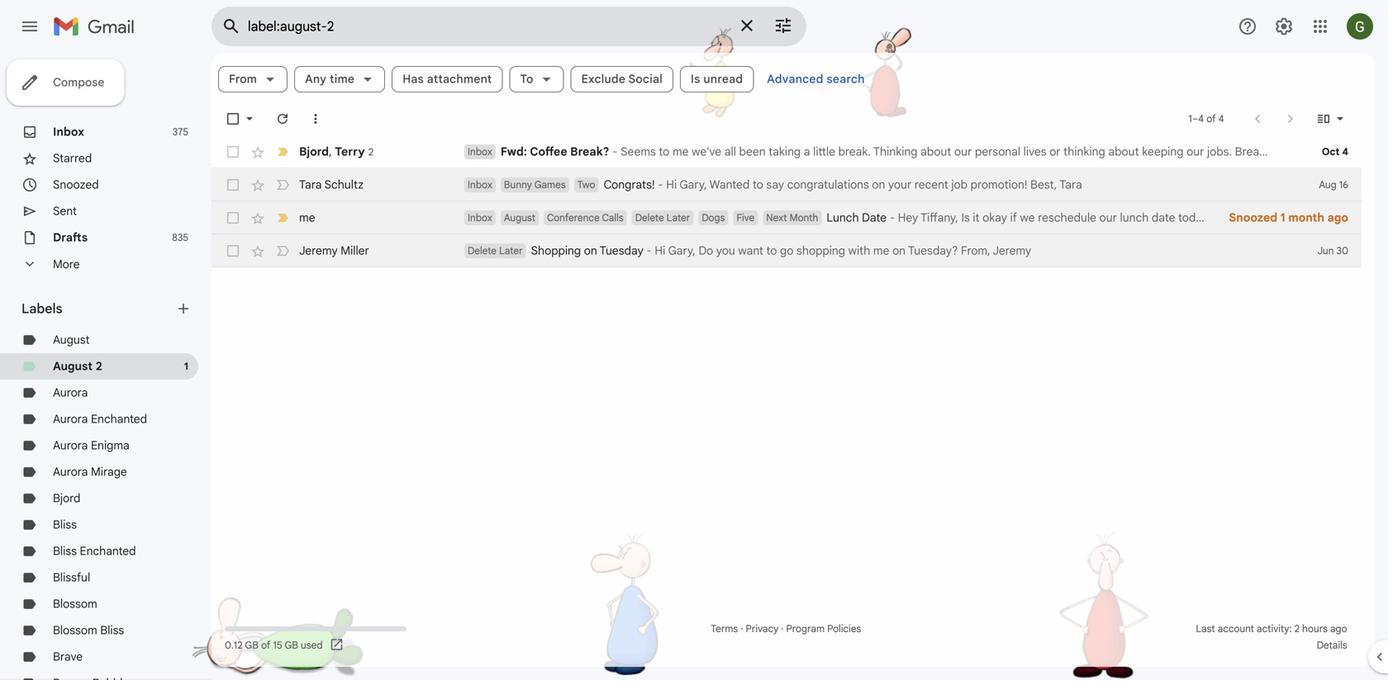 Task type: locate. For each thing, give the bounding box(es) containing it.
835
[[172, 232, 188, 244]]

not
[[1345, 145, 1362, 159]]

1 horizontal spatial of
[[1207, 113, 1216, 125]]

1 vertical spatial 2
[[96, 359, 102, 374]]

0 vertical spatial 2
[[368, 146, 374, 158]]

with
[[848, 244, 870, 258]]

- right congrats!
[[658, 178, 663, 192]]

delete later shopping on tuesday - hi gary, do you want to go shopping with me on tuesday? from, jeremy
[[468, 244, 1031, 258]]

enchanted up enigma
[[91, 412, 147, 427]]

delete for delete later shopping on tuesday - hi gary, do you want to go shopping with me on tuesday? from, jeremy
[[468, 245, 497, 257]]

bjord up bliss link
[[53, 492, 80, 506]]

1 vertical spatial enchanted
[[80, 545, 136, 559]]

tara up reschedule
[[1060, 178, 1082, 192]]

more image
[[307, 111, 324, 127]]

2 inside last account activity: 2 hours ago details
[[1295, 623, 1300, 636]]

a left little on the top right of the page
[[804, 145, 810, 159]]

1 gb from the left
[[245, 640, 259, 652]]

row containing bjord
[[212, 136, 1388, 169]]

1 vertical spatial august
[[53, 333, 90, 347]]

blissful link
[[53, 571, 90, 585]]

1 tara from the left
[[299, 178, 322, 192]]

3 aurora from the top
[[53, 439, 88, 453]]

later left shopping
[[499, 245, 523, 257]]

any time button
[[294, 66, 385, 93]]

0 horizontal spatial is
[[691, 72, 700, 86]]

your
[[888, 178, 912, 192]]

0 horizontal spatial gb
[[245, 640, 259, 652]]

been
[[739, 145, 766, 159]]

footer
[[212, 621, 1362, 654]]

to right the seems
[[659, 145, 670, 159]]

1 horizontal spatial about
[[1108, 145, 1139, 159]]

it
[[973, 211, 980, 225]]

aurora down aurora link
[[53, 412, 88, 427]]

bjord inside labels navigation
[[53, 492, 80, 506]]

,
[[329, 144, 332, 159]]

snoozed for snoozed 1 month ago
[[1229, 211, 1278, 225]]

1 vertical spatial me
[[299, 211, 315, 225]]

1 aurora from the top
[[53, 386, 88, 400]]

1 inside row
[[1281, 211, 1286, 225]]

me down tara schultz
[[299, 211, 315, 225]]

about left keeping
[[1108, 145, 1139, 159]]

me
[[673, 145, 689, 159], [299, 211, 315, 225], [873, 244, 890, 258]]

of inside footer
[[261, 640, 270, 652]]

is unread button
[[680, 66, 754, 93]]

details link
[[1317, 640, 1347, 652]]

2 a from the left
[[1365, 145, 1372, 159]]

0 vertical spatial later
[[667, 212, 690, 224]]

2 inside bjord , terry 2
[[368, 146, 374, 158]]

our up job
[[954, 145, 972, 159]]

advanced
[[767, 72, 824, 86]]

later inside delete later shopping on tuesday - hi gary, do you want to go shopping with me on tuesday? from, jeremy
[[499, 245, 523, 257]]

4 aurora from the top
[[53, 465, 88, 480]]

details
[[1317, 640, 1347, 652]]

1 vertical spatial best,
[[1217, 211, 1244, 225]]

1 vertical spatial of
[[261, 640, 270, 652]]

next
[[766, 212, 787, 224]]

on left tuesday
[[584, 244, 597, 258]]

snoozed link
[[53, 178, 99, 192]]

2 horizontal spatial our
[[1187, 145, 1204, 159]]

row up say
[[212, 136, 1388, 169]]

0 horizontal spatial bjord
[[53, 492, 80, 506]]

search mail image
[[217, 12, 246, 41]]

None checkbox
[[225, 111, 241, 127], [225, 144, 241, 160], [225, 210, 241, 226], [225, 111, 241, 127], [225, 144, 241, 160], [225, 210, 241, 226]]

0 vertical spatial enchanted
[[91, 412, 147, 427]]

1 horizontal spatial gb
[[285, 640, 298, 652]]

·
[[741, 623, 743, 636], [781, 623, 784, 636]]

row down next month
[[212, 235, 1362, 268]]

1 horizontal spatial hi
[[666, 178, 677, 192]]

0 horizontal spatial later
[[499, 245, 523, 257]]

2 aurora from the top
[[53, 412, 88, 427]]

a left bad
[[1365, 145, 1372, 159]]

footer containing terms
[[212, 621, 1362, 654]]

0 horizontal spatial best,
[[1031, 178, 1057, 192]]

calls
[[602, 212, 624, 224]]

jeremy left the miller
[[299, 244, 338, 258]]

0 horizontal spatial snoozed
[[53, 178, 99, 192]]

0 horizontal spatial 1
[[184, 361, 188, 373]]

tuesday
[[600, 244, 644, 258]]

delete inside delete later shopping on tuesday - hi gary, do you want to go shopping with me on tuesday? from, jeremy
[[468, 245, 497, 257]]

1 vertical spatial delete
[[468, 245, 497, 257]]

snoozed for snoozed "link" on the top of page
[[53, 178, 99, 192]]

2 for bjord
[[368, 146, 374, 158]]

aurora enigma link
[[53, 439, 130, 453]]

jun 30
[[1318, 245, 1349, 257]]

later
[[667, 212, 690, 224], [499, 245, 523, 257]]

of left the 15
[[261, 640, 270, 652]]

2 horizontal spatial me
[[873, 244, 890, 258]]

games
[[534, 179, 566, 191]]

on left your at the right of page
[[872, 178, 885, 192]]

2 jeremy from the left
[[993, 244, 1031, 258]]

august down bunny
[[504, 212, 536, 224]]

0 horizontal spatial about
[[921, 145, 952, 159]]

august down 'august' 'link'
[[53, 359, 93, 374]]

1 vertical spatial snoozed
[[1229, 211, 1278, 225]]

august up august 2
[[53, 333, 90, 347]]

row down taking
[[212, 169, 1362, 202]]

date
[[1152, 211, 1175, 225]]

1 vertical spatial to
[[753, 178, 763, 192]]

-
[[612, 145, 618, 159], [658, 178, 663, 192], [890, 211, 895, 225], [647, 244, 652, 258]]

1 horizontal spatial tara
[[1060, 178, 1082, 192]]

month
[[790, 212, 818, 224]]

0 vertical spatial hi
[[666, 178, 677, 192]]

we
[[1020, 211, 1035, 225]]

1 vertical spatial bliss
[[53, 545, 77, 559]]

snoozed left month
[[1229, 211, 1278, 225]]

jun
[[1318, 245, 1334, 257]]

gary, down we've
[[680, 178, 707, 192]]

1 horizontal spatial 4
[[1219, 113, 1224, 125]]

tiffany,
[[921, 211, 958, 225]]

row
[[212, 136, 1388, 169], [212, 169, 1362, 202], [212, 202, 1362, 235], [212, 235, 1362, 268]]

2 horizontal spatial 2
[[1295, 623, 1300, 636]]

bliss
[[53, 518, 77, 533], [53, 545, 77, 559], [100, 624, 124, 638]]

blossom down blissful link
[[53, 597, 97, 612]]

1 vertical spatial later
[[499, 245, 523, 257]]

None checkbox
[[225, 177, 241, 193], [225, 243, 241, 259], [225, 177, 241, 193], [225, 243, 241, 259]]

15
[[273, 640, 282, 652]]

inbox inside labels navigation
[[53, 125, 84, 139]]

thinking
[[1064, 145, 1105, 159]]

1 horizontal spatial a
[[1365, 145, 1372, 159]]

2 · from the left
[[781, 623, 784, 636]]

1 vertical spatial ago
[[1330, 623, 1347, 636]]

0 horizontal spatial to
[[659, 145, 670, 159]]

1 vertical spatial blossom
[[53, 624, 97, 638]]

1 blossom from the top
[[53, 597, 97, 612]]

our left lunch
[[1100, 211, 1117, 225]]

bjord for bjord
[[53, 492, 80, 506]]

main content containing from
[[212, 53, 1388, 668]]

aurora up bjord link on the bottom left of page
[[53, 465, 88, 480]]

· right terms
[[741, 623, 743, 636]]

best,
[[1031, 178, 1057, 192], [1217, 211, 1244, 225]]

jobs.
[[1207, 145, 1232, 159]]

· right privacy link
[[781, 623, 784, 636]]

4 row from the top
[[212, 235, 1362, 268]]

2 horizontal spatial 1
[[1281, 211, 1286, 225]]

enchanted up blissful
[[80, 545, 136, 559]]

2 row from the top
[[212, 169, 1362, 202]]

3 row from the top
[[212, 202, 1362, 235]]

august inside row
[[504, 212, 536, 224]]

delete right calls
[[635, 212, 664, 224]]

1 horizontal spatial snoozed
[[1229, 211, 1278, 225]]

2 vertical spatial august
[[53, 359, 93, 374]]

gb right 0.12
[[245, 640, 259, 652]]

0 vertical spatial delete
[[635, 212, 664, 224]]

last
[[1196, 623, 1215, 636]]

1 vertical spatial hi
[[655, 244, 665, 258]]

you
[[716, 244, 735, 258]]

enchanted
[[91, 412, 147, 427], [80, 545, 136, 559]]

say
[[766, 178, 784, 192]]

0 vertical spatial bjord
[[299, 144, 329, 159]]

snoozed inside labels navigation
[[53, 178, 99, 192]]

2 blossom from the top
[[53, 624, 97, 638]]

of right –
[[1207, 113, 1216, 125]]

ago up details
[[1330, 623, 1347, 636]]

last account activity: 2 hours ago details
[[1196, 623, 1347, 652]]

dogs
[[702, 212, 725, 224]]

0 horizontal spatial me
[[299, 211, 315, 225]]

4
[[1198, 113, 1204, 125], [1219, 113, 1224, 125], [1342, 146, 1349, 158]]

enchanted for aurora enchanted
[[91, 412, 147, 427]]

1 vertical spatial bjord
[[53, 492, 80, 506]]

0 horizontal spatial a
[[804, 145, 810, 159]]

time
[[330, 72, 355, 86]]

gb
[[245, 640, 259, 652], [285, 640, 298, 652]]

1 inside labels navigation
[[184, 361, 188, 373]]

375
[[173, 126, 188, 138]]

aurora for aurora mirage
[[53, 465, 88, 480]]

gb right the 15
[[285, 640, 298, 652]]

0 horizontal spatial of
[[261, 640, 270, 652]]

0 horizontal spatial ·
[[741, 623, 743, 636]]

main menu image
[[20, 17, 40, 36]]

conference
[[547, 212, 600, 224]]

1 vertical spatial 1
[[1281, 211, 1286, 225]]

1 horizontal spatial delete
[[635, 212, 664, 224]]

advanced search button
[[760, 64, 872, 94]]

later left dogs
[[667, 212, 690, 224]]

jeremy
[[299, 244, 338, 258], [993, 244, 1031, 258]]

2 horizontal spatial 4
[[1342, 146, 1349, 158]]

account
[[1218, 623, 1254, 636]]

tara left schultz
[[299, 178, 322, 192]]

more button
[[0, 251, 198, 278]]

1 horizontal spatial our
[[1100, 211, 1117, 225]]

thinking
[[873, 145, 918, 159]]

drafts link
[[53, 231, 88, 245]]

delete left shopping
[[468, 245, 497, 257]]

hi down delete later
[[655, 244, 665, 258]]

best, left gary
[[1217, 211, 1244, 225]]

do
[[699, 244, 713, 258]]

is left unread
[[691, 72, 700, 86]]

follow link to manage storage image
[[329, 638, 346, 654]]

aurora down august 2 link
[[53, 386, 88, 400]]

is left it
[[961, 211, 970, 225]]

exclude social button
[[571, 66, 673, 93]]

blossom down blossom link
[[53, 624, 97, 638]]

- left hey at the top
[[890, 211, 895, 225]]

enchanted for bliss enchanted
[[80, 545, 136, 559]]

1 row from the top
[[212, 136, 1388, 169]]

me left we've
[[673, 145, 689, 159]]

taking
[[769, 145, 801, 159]]

0 vertical spatial bliss
[[53, 518, 77, 533]]

bliss link
[[53, 518, 77, 533]]

ago right month
[[1328, 211, 1349, 225]]

congrats!
[[604, 178, 655, 192]]

main content
[[212, 53, 1388, 668]]

to left 'go'
[[766, 244, 777, 258]]

2 vertical spatial 2
[[1295, 623, 1300, 636]]

about up recent
[[921, 145, 952, 159]]

row up 'go'
[[212, 202, 1362, 235]]

labels heading
[[21, 301, 175, 317]]

bjord down more image
[[299, 144, 329, 159]]

blissful
[[53, 571, 90, 585]]

1 horizontal spatial 1
[[1189, 113, 1192, 125]]

okay
[[983, 211, 1007, 225]]

1 horizontal spatial bjord
[[299, 144, 329, 159]]

1 horizontal spatial jeremy
[[993, 244, 1031, 258]]

0 horizontal spatial hi
[[655, 244, 665, 258]]

2
[[368, 146, 374, 158], [96, 359, 102, 374], [1295, 623, 1300, 636]]

0 vertical spatial gary,
[[680, 178, 707, 192]]

2 vertical spatial 1
[[184, 361, 188, 373]]

snoozed 1 month ago
[[1229, 211, 1349, 225]]

1 vertical spatial gary,
[[668, 244, 696, 258]]

personal
[[975, 145, 1021, 159]]

august for august 2
[[53, 359, 93, 374]]

0 vertical spatial snoozed
[[53, 178, 99, 192]]

jeremy down if
[[993, 244, 1031, 258]]

4 inside row
[[1342, 146, 1349, 158]]

0 vertical spatial 1
[[1189, 113, 1192, 125]]

to left say
[[753, 178, 763, 192]]

schultz
[[324, 178, 364, 192]]

on left 'tuesday?'
[[893, 244, 906, 258]]

0 horizontal spatial 2
[[96, 359, 102, 374]]

bliss for bliss enchanted
[[53, 545, 77, 559]]

2 for last
[[1295, 623, 1300, 636]]

keeping
[[1142, 145, 1184, 159]]

0 vertical spatial is
[[691, 72, 700, 86]]

0 horizontal spatial tara
[[299, 178, 322, 192]]

1 horizontal spatial me
[[673, 145, 689, 159]]

0 horizontal spatial delete
[[468, 245, 497, 257]]

aurora up aurora mirage "link"
[[53, 439, 88, 453]]

go
[[780, 244, 794, 258]]

from,
[[961, 244, 991, 258]]

clear search image
[[730, 9, 764, 42]]

me right with
[[873, 244, 890, 258]]

lives
[[1024, 145, 1047, 159]]

1 horizontal spatial later
[[667, 212, 690, 224]]

our left jobs.
[[1187, 145, 1204, 159]]

snoozed down starred
[[53, 178, 99, 192]]

0 vertical spatial blossom
[[53, 597, 97, 612]]

tuesday?
[[908, 244, 958, 258]]

drafts
[[53, 231, 88, 245]]

2 vertical spatial to
[[766, 244, 777, 258]]

0 vertical spatial ago
[[1328, 211, 1349, 225]]

hi up delete later
[[666, 178, 677, 192]]

None search field
[[212, 7, 807, 46]]

best, up lunch date - hey tiffany, is it okay if we reschedule our lunch date today? best, gary
[[1031, 178, 1057, 192]]

1 horizontal spatial 2
[[368, 146, 374, 158]]

1 horizontal spatial is
[[961, 211, 970, 225]]

aurora
[[53, 386, 88, 400], [53, 412, 88, 427], [53, 439, 88, 453], [53, 465, 88, 480]]

a
[[804, 145, 810, 159], [1365, 145, 1372, 159]]

0 horizontal spatial jeremy
[[299, 244, 338, 258]]

1 horizontal spatial ·
[[781, 623, 784, 636]]

0 vertical spatial august
[[504, 212, 536, 224]]

gary, left do
[[668, 244, 696, 258]]

1 a from the left
[[804, 145, 810, 159]]

2 tara from the left
[[1060, 178, 1082, 192]]

1 jeremy from the left
[[299, 244, 338, 258]]

settings image
[[1274, 17, 1294, 36]]



Task type: describe. For each thing, give the bounding box(es) containing it.
recent
[[915, 178, 948, 192]]

is inside button
[[691, 72, 700, 86]]

compose
[[53, 75, 105, 90]]

- left the seems
[[612, 145, 618, 159]]

0 horizontal spatial our
[[954, 145, 972, 159]]

bunny games
[[504, 179, 566, 191]]

aurora link
[[53, 386, 88, 400]]

starred
[[53, 151, 92, 166]]

row containing me
[[212, 202, 1362, 235]]

is unread
[[691, 72, 743, 86]]

if
[[1010, 211, 1017, 225]]

inbox link
[[53, 125, 84, 139]]

bjord , terry 2
[[299, 144, 374, 159]]

advanced search options image
[[767, 9, 800, 42]]

aurora for aurora enchanted
[[53, 412, 88, 427]]

bad
[[1375, 145, 1388, 159]]

aurora mirage link
[[53, 465, 127, 480]]

from
[[229, 72, 257, 86]]

2 inside labels navigation
[[96, 359, 102, 374]]

later for delete later shopping on tuesday - hi gary, do you want to go shopping with me on tuesday? from, jeremy
[[499, 245, 523, 257]]

inbox fwd: coffee break? - seems to me we've all been taking a little break. thinking about our personal lives or thinking about keeping our jobs. breaks are good. it's not a bad
[[468, 145, 1388, 159]]

sent link
[[53, 204, 77, 219]]

conference calls
[[547, 212, 624, 224]]

inbox inside inbox fwd: coffee break? - seems to me we've all been taking a little break. thinking about our personal lives or thinking about keeping our jobs. breaks are good. it's not a bad
[[468, 146, 492, 158]]

1 horizontal spatial on
[[872, 178, 885, 192]]

blossom bliss
[[53, 624, 124, 638]]

1 horizontal spatial to
[[753, 178, 763, 192]]

row containing jeremy miller
[[212, 235, 1362, 268]]

1 vertical spatial is
[[961, 211, 970, 225]]

2 horizontal spatial on
[[893, 244, 906, 258]]

program
[[786, 623, 825, 636]]

or
[[1050, 145, 1061, 159]]

oct
[[1322, 146, 1340, 158]]

activity:
[[1257, 623, 1292, 636]]

congratulations
[[787, 178, 869, 192]]

terry
[[335, 144, 365, 159]]

0 vertical spatial to
[[659, 145, 670, 159]]

job
[[951, 178, 968, 192]]

compose button
[[7, 59, 124, 106]]

reschedule
[[1038, 211, 1097, 225]]

1 about from the left
[[921, 145, 952, 159]]

aug
[[1319, 179, 1337, 191]]

has
[[403, 72, 424, 86]]

0 vertical spatial of
[[1207, 113, 1216, 125]]

Search mail text field
[[248, 18, 727, 35]]

shopping
[[531, 244, 581, 258]]

bjord link
[[53, 492, 80, 506]]

blossom for blossom link
[[53, 597, 97, 612]]

ago inside row
[[1328, 211, 1349, 225]]

jeremy miller
[[299, 244, 369, 258]]

aurora for aurora enigma
[[53, 439, 88, 453]]

30
[[1337, 245, 1349, 257]]

exclude social
[[581, 72, 663, 86]]

lunch
[[1120, 211, 1149, 225]]

bjord for bjord , terry 2
[[299, 144, 329, 159]]

aurora mirage
[[53, 465, 127, 480]]

16
[[1339, 179, 1349, 191]]

lunch
[[827, 211, 859, 225]]

terms link
[[711, 623, 738, 636]]

from button
[[218, 66, 288, 93]]

miller
[[341, 244, 369, 258]]

aurora enchanted
[[53, 412, 147, 427]]

delete for delete later
[[635, 212, 664, 224]]

break.
[[838, 145, 871, 159]]

1 for 1 – 4 of 4
[[1189, 113, 1192, 125]]

gmail image
[[53, 10, 143, 43]]

2 gb from the left
[[285, 640, 298, 652]]

good.
[[1294, 145, 1324, 159]]

labels
[[21, 301, 62, 317]]

1 · from the left
[[741, 623, 743, 636]]

2 about from the left
[[1108, 145, 1139, 159]]

2 vertical spatial bliss
[[100, 624, 124, 638]]

bunny
[[504, 179, 532, 191]]

0 horizontal spatial on
[[584, 244, 597, 258]]

five
[[737, 212, 755, 224]]

starred link
[[53, 151, 92, 166]]

august 2 link
[[53, 359, 102, 374]]

row containing tara schultz
[[212, 169, 1362, 202]]

any time
[[305, 72, 355, 86]]

bliss for bliss link
[[53, 518, 77, 533]]

blossom link
[[53, 597, 97, 612]]

unread
[[704, 72, 743, 86]]

toggle split pane mode image
[[1316, 111, 1332, 127]]

1 for 1
[[184, 361, 188, 373]]

privacy link
[[746, 623, 779, 636]]

0 horizontal spatial 4
[[1198, 113, 1204, 125]]

0 vertical spatial me
[[673, 145, 689, 159]]

- right tuesday
[[647, 244, 652, 258]]

privacy
[[746, 623, 779, 636]]

attachment
[[427, 72, 492, 86]]

brave
[[53, 650, 83, 665]]

2 vertical spatial me
[[873, 244, 890, 258]]

aurora for aurora link
[[53, 386, 88, 400]]

0 vertical spatial best,
[[1031, 178, 1057, 192]]

support image
[[1238, 17, 1258, 36]]

fwd:
[[501, 145, 527, 159]]

exclude
[[581, 72, 626, 86]]

1 – 4 of 4
[[1189, 113, 1224, 125]]

bliss enchanted
[[53, 545, 136, 559]]

ago inside last account activity: 2 hours ago details
[[1330, 623, 1347, 636]]

blossom for blossom bliss
[[53, 624, 97, 638]]

we've
[[692, 145, 722, 159]]

bliss enchanted link
[[53, 545, 136, 559]]

mirage
[[91, 465, 127, 480]]

used
[[301, 640, 323, 652]]

shopping
[[797, 244, 845, 258]]

search
[[827, 72, 865, 86]]

social
[[628, 72, 663, 86]]

labels navigation
[[0, 53, 212, 681]]

august for 'august' 'link'
[[53, 333, 90, 347]]

refresh image
[[274, 111, 291, 127]]

1 horizontal spatial best,
[[1217, 211, 1244, 225]]

–
[[1192, 113, 1198, 125]]

wanted
[[710, 178, 750, 192]]

aurora enchanted link
[[53, 412, 147, 427]]

next month
[[766, 212, 818, 224]]

august link
[[53, 333, 90, 347]]

promotion!
[[971, 178, 1028, 192]]

aurora enigma
[[53, 439, 130, 453]]

2 horizontal spatial to
[[766, 244, 777, 258]]

any
[[305, 72, 327, 86]]

seems
[[621, 145, 656, 159]]

congrats! - hi gary, wanted to say congratulations on your recent job promotion! best, tara
[[604, 178, 1082, 192]]

oct 4
[[1322, 146, 1349, 158]]

enigma
[[91, 439, 130, 453]]

later for delete later
[[667, 212, 690, 224]]

gary
[[1247, 211, 1272, 225]]

breaks
[[1235, 145, 1271, 159]]



Task type: vqa. For each thing, say whether or not it's contained in the screenshot.
Drafts LINK
yes



